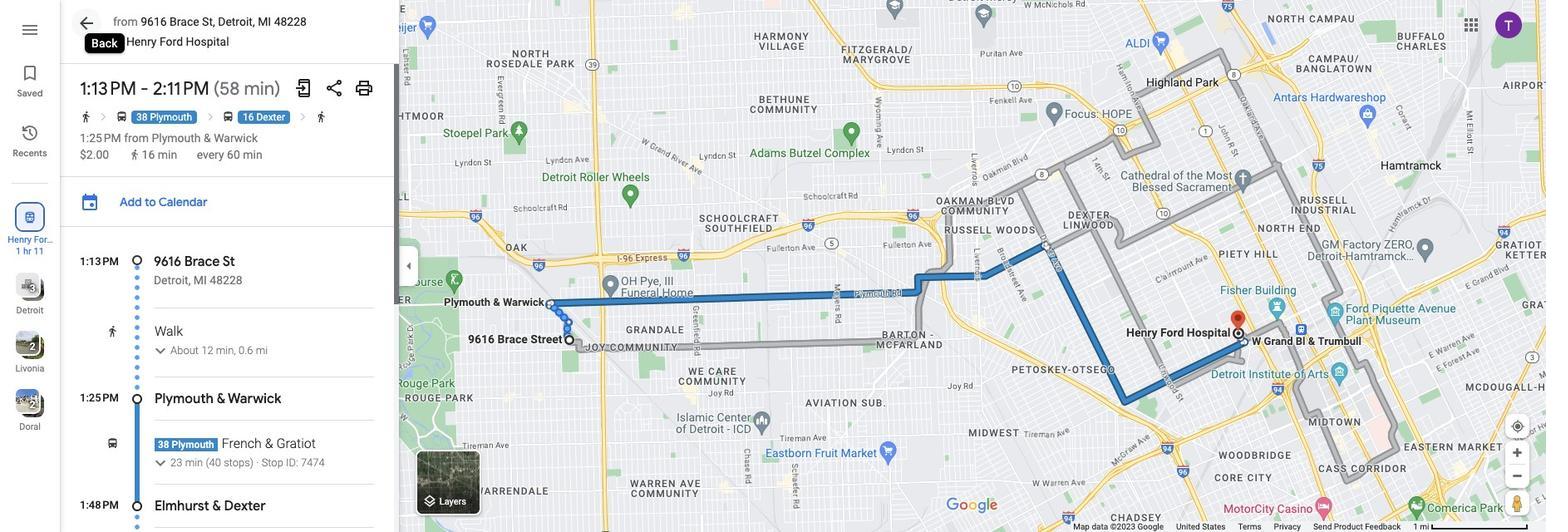 Task type: describe. For each thing, give the bounding box(es) containing it.
plymouth down about at bottom left
[[155, 391, 214, 407]]

min right the walking image
[[158, 148, 177, 161]]

38 for 38 plymouth french & gratiot
[[158, 439, 169, 451]]

feedback
[[1365, 522, 1401, 531]]

plymouth & warwick
[[155, 391, 281, 407]]

48228 inside 9616 brace st detroit, mi 48228
[[210, 274, 243, 287]]

2 places element for doral
[[18, 397, 35, 412]]

bus image
[[106, 437, 119, 450]]

1:25 pm from plymouth & warwick $2.00
[[80, 131, 258, 161]]

henry inside henry ford hospital
[[8, 234, 32, 245]]

about 12 min , 0.6 mi
[[171, 344, 268, 357]]

3 places element
[[18, 281, 35, 296]]

mi inside from 9616 brace st, detroit, mi 48228 to henry ford hospital
[[258, 15, 271, 28]]

calendar
[[158, 195, 208, 210]]

60
[[227, 148, 240, 161]]

mi inside region
[[256, 344, 268, 357]]

1 mi button
[[1414, 522, 1529, 531]]

zoom in image
[[1512, 446, 1524, 459]]

1 vertical spatial (
[[206, 456, 209, 469]]

hospital inside from 9616 brace st, detroit, mi 48228 to henry ford hospital
[[186, 35, 229, 48]]

min right 23
[[185, 456, 203, 469]]

1 vertical spatial mi
[[1420, 522, 1430, 531]]

walk image
[[315, 111, 328, 123]]

stop
[[262, 456, 283, 469]]

brace inside 9616 brace st detroit, mi 48228
[[184, 254, 220, 270]]

united states button
[[1177, 521, 1226, 532]]

united states
[[1177, 522, 1226, 531]]

bus image for 16
[[222, 111, 234, 123]]

1:25 pm for 1:25 pm from plymouth & warwick $2.00
[[80, 131, 121, 145]]

min right 12
[[216, 344, 234, 357]]

product
[[1334, 522, 1363, 531]]

1 , then image from the left
[[204, 111, 217, 123]]

ford inside from 9616 brace st, detroit, mi 48228 to henry ford hospital
[[160, 35, 183, 48]]

40
[[209, 456, 221, 469]]

hospital inside henry ford hospital
[[13, 246, 47, 257]]

detroit, inside from 9616 brace st, detroit, mi 48228 to henry ford hospital
[[218, 15, 255, 28]]

send product feedback
[[1314, 522, 1401, 531]]

map
[[1074, 522, 1090, 531]]

data
[[1092, 522, 1108, 531]]

1 for 1 hr 11
[[16, 246, 21, 257]]

henry inside from 9616 brace st, detroit, mi 48228 to henry ford hospital
[[126, 35, 157, 48]]

1 for 1 mi
[[1414, 522, 1418, 531]]

detroit
[[16, 305, 44, 316]]

58
[[219, 77, 240, 101]]

every 60 min
[[197, 148, 262, 161]]

back
[[91, 37, 118, 50]]

48228 inside from 9616 brace st, detroit, mi 48228 to henry ford hospital
[[274, 15, 307, 28]]

38 plymouth
[[136, 111, 192, 123]]

st,
[[202, 15, 215, 28]]

1:25 pm for 1:25 pm
[[80, 392, 119, 404]]

warwick inside the 1:25 pm from plymouth & warwick $2.00
[[214, 131, 258, 145]]

9616 inside from 9616 brace st, detroit, mi 48228 to henry ford hospital
[[141, 15, 167, 28]]

livonia
[[15, 363, 44, 374]]

map data ©2023 google
[[1074, 522, 1164, 531]]

16 dexter
[[243, 111, 285, 123]]

1 vertical spatial warwick
[[228, 391, 281, 407]]

2 for livonia
[[30, 341, 35, 353]]

1 hr 11
[[16, 246, 44, 257]]

)
[[275, 77, 280, 101]]

every
[[197, 148, 224, 161]]

$2.00
[[80, 148, 109, 161]]

add to calendar button
[[111, 187, 216, 217]]

saved button
[[0, 57, 60, 103]]

collapse side panel image
[[400, 257, 418, 275]]

french
[[222, 436, 262, 451]]

henry ford hospital
[[8, 234, 52, 257]]

2:11 pm
[[153, 77, 209, 101]]

& up stop
[[265, 436, 273, 451]]

privacy button
[[1274, 521, 1301, 532]]

ford inside henry ford hospital
[[34, 234, 52, 245]]

1:13 pm - 2:11 pm ( 58 min )
[[80, 77, 280, 101]]

2 for doral
[[30, 399, 35, 411]]

elmhurst
[[155, 498, 209, 515]]

plymouth up the 1:25 pm from plymouth & warwick $2.00
[[150, 111, 192, 123]]

add to calendar
[[120, 195, 208, 210]]

show street view coverage image
[[1506, 491, 1530, 515]]

& up 38 plymouth french & gratiot
[[217, 391, 225, 407]]

16 min
[[142, 148, 177, 161]]

google account: tyler black  
(blacklashes1000@gmail.com) image
[[1496, 11, 1522, 38]]

©2023
[[1111, 522, 1136, 531]]

bus image for 38
[[116, 111, 128, 123]]

privacy
[[1274, 522, 1301, 531]]



Task type: vqa. For each thing, say whether or not it's contained in the screenshot.
IRVINE
no



Task type: locate. For each thing, give the bounding box(es) containing it.
2 places element for livonia
[[18, 339, 35, 354]]

2 places element up livonia
[[18, 339, 35, 354]]

zoom out image
[[1512, 470, 1524, 482]]

states
[[1202, 522, 1226, 531]]

plymouth inside the 1:25 pm from plymouth & warwick $2.00
[[152, 131, 201, 145]]

henry right back
[[126, 35, 157, 48]]

from 9616 brace st, detroit, mi 48228 to henry ford hospital
[[113, 15, 307, 48]]

,
[[234, 344, 236, 357]]

warwick up 60
[[214, 131, 258, 145]]

1 2 from the top
[[30, 341, 35, 353]]

1 1:25 pm from the top
[[80, 131, 121, 145]]

0 horizontal spatial hospital
[[13, 246, 47, 257]]

1:13 pm right '11' on the left of the page
[[80, 255, 119, 268]]

brace inside from 9616 brace st, detroit, mi 48228 to henry ford hospital
[[170, 15, 199, 28]]

0 horizontal spatial 38
[[136, 111, 148, 123]]

1 vertical spatial 16
[[142, 148, 155, 161]]

0 vertical spatial 16
[[243, 111, 254, 123]]

bus image right , then image
[[116, 111, 128, 123]]

dexter
[[256, 111, 285, 123], [224, 498, 266, 515]]

1
[[16, 246, 21, 257], [1414, 522, 1418, 531]]

mi
[[258, 15, 271, 28], [194, 274, 207, 287]]

1 vertical spatial detroit,
[[154, 274, 191, 287]]

0 horizontal spatial walk image
[[80, 111, 92, 123]]

bus image down the "58"
[[222, 111, 234, 123]]

walk image left , then image
[[80, 111, 92, 123]]

0 vertical spatial mi
[[258, 15, 271, 28]]

1 vertical spatial 2
[[30, 399, 35, 411]]

brace
[[170, 15, 199, 28], [184, 254, 220, 270]]

1 horizontal spatial henry
[[126, 35, 157, 48]]

1 vertical spatial dexter
[[224, 498, 266, 515]]

1 bus image from the left
[[116, 111, 128, 123]]

0 horizontal spatial ford
[[34, 234, 52, 245]]

doral
[[19, 422, 41, 432]]

detroit,
[[218, 15, 255, 28], [154, 274, 191, 287]]

1 horizontal spatial 38
[[158, 439, 169, 451]]

hospital
[[186, 35, 229, 48], [13, 246, 47, 257]]

min up 16 dexter
[[244, 77, 275, 101]]

48228 down st
[[210, 274, 243, 287]]

walk image left the walk
[[106, 325, 119, 338]]

38 inside 38 plymouth french & gratiot
[[158, 439, 169, 451]]

12
[[201, 344, 213, 357]]

38 down -
[[136, 111, 148, 123]]

( right 2:11 pm
[[214, 77, 219, 101]]

show your location image
[[1511, 419, 1526, 434]]

0 vertical spatial 38
[[136, 111, 148, 123]]

 list
[[0, 0, 60, 532]]

dexter down )
[[256, 111, 285, 123]]

1 vertical spatial from
[[124, 131, 149, 145]]

google maps element
[[0, 0, 1546, 532]]

23 min ( 40 stops) · stop id: 7474
[[171, 456, 325, 469]]

, then image left walk image
[[297, 111, 310, 123]]

1 horizontal spatial mi
[[258, 15, 271, 28]]

0 horizontal spatial mi
[[256, 344, 268, 357]]

0 vertical spatial mi
[[256, 344, 268, 357]]

1 vertical spatial 9616
[[154, 254, 181, 270]]

48228 up )
[[274, 15, 307, 28]]

16 right the walking image
[[142, 148, 155, 161]]

1 1:13 pm from the top
[[80, 77, 136, 101]]

brace left the st,
[[170, 15, 199, 28]]

2 , then image from the left
[[297, 111, 310, 123]]

1:13 pm
[[80, 77, 136, 101], [80, 255, 119, 268]]

& up the every
[[204, 131, 211, 145]]

1 left hr at left top
[[16, 246, 21, 257]]

1:13 pm for 1:13 pm - 2:11 pm ( 58 min )
[[80, 77, 136, 101]]

stops)
[[224, 456, 254, 469]]

walking image
[[129, 149, 141, 161]]

recents
[[13, 147, 47, 159]]

about
[[171, 344, 199, 357]]

2 up livonia
[[30, 341, 35, 353]]

1 vertical spatial hospital
[[13, 246, 47, 257]]

1 vertical spatial ford
[[34, 234, 52, 245]]

dexter down 23 min ( 40 stops) · stop id: 7474
[[224, 498, 266, 515]]

1 vertical spatial mi
[[194, 274, 207, 287]]

0.6
[[239, 344, 253, 357]]

recents button
[[0, 116, 60, 163]]

main content
[[60, 0, 399, 532]]

1 vertical spatial brace
[[184, 254, 220, 270]]

bus image
[[116, 111, 128, 123], [222, 111, 234, 123]]

0 horizontal spatial 48228
[[210, 274, 243, 287]]

0 vertical spatial (
[[214, 77, 219, 101]]

, then image
[[98, 111, 110, 123]]

plymouth
[[150, 111, 192, 123], [152, 131, 201, 145], [155, 391, 214, 407], [172, 439, 214, 451]]

38 plymouth french & gratiot
[[158, 436, 316, 451]]

send
[[1314, 522, 1332, 531]]

elmhurst & dexter
[[155, 498, 266, 515]]

henry up hr at left top
[[8, 234, 32, 245]]

main content containing 1:13 pm
[[60, 0, 399, 532]]

detroit, up the walk
[[154, 274, 191, 287]]

mi
[[256, 344, 268, 357], [1420, 522, 1430, 531]]

1:25 pm up $2.00
[[80, 131, 121, 145]]

1 horizontal spatial hospital
[[186, 35, 229, 48]]

mi right 0.6
[[256, 344, 268, 357]]

38 for 38 plymouth
[[136, 111, 148, 123]]

brace left st
[[184, 254, 220, 270]]

16 for 16 dexter
[[243, 111, 254, 123]]

0 vertical spatial detroit,
[[218, 15, 255, 28]]

0 horizontal spatial 1
[[16, 246, 21, 257]]

to up 1:13 pm - 2:11 pm ( 58 min )
[[113, 35, 123, 48]]

1 horizontal spatial to
[[145, 195, 156, 210]]

id:
[[286, 456, 298, 469]]

ford
[[160, 35, 183, 48], [34, 234, 52, 245]]

saved
[[17, 87, 43, 99]]

1 right feedback
[[1414, 522, 1418, 531]]

0 vertical spatial 2 places element
[[18, 339, 35, 354]]

mi right the st,
[[258, 15, 271, 28]]

2 places element
[[18, 339, 35, 354], [18, 397, 35, 412]]

0 horizontal spatial to
[[113, 35, 123, 48]]

2
[[30, 341, 35, 353], [30, 399, 35, 411]]

1 vertical spatial henry
[[8, 234, 32, 245]]

38 right bus icon
[[158, 439, 169, 451]]

, then image up the every
[[204, 111, 217, 123]]

& inside the 1:25 pm from plymouth & warwick $2.00
[[204, 131, 211, 145]]

footer
[[1074, 521, 1414, 532]]

st
[[223, 254, 235, 270]]

7474
[[301, 456, 325, 469]]

1 mi
[[1414, 522, 1430, 531]]

plymouth inside 38 plymouth french & gratiot
[[172, 439, 214, 451]]

directions from 9616 brace st, detroit, mi 48228 to henry ford hospital region
[[60, 64, 399, 532]]

0 vertical spatial from
[[113, 15, 138, 28]]

1 vertical spatial 1:13 pm
[[80, 255, 119, 268]]

0 vertical spatial ford
[[160, 35, 183, 48]]

1:13 pm up , then image
[[80, 77, 136, 101]]

0 vertical spatial 1:25 pm
[[80, 131, 121, 145]]

0 vertical spatial 48228
[[274, 15, 307, 28]]

hr
[[23, 246, 31, 257]]

detroit, inside 9616 brace st detroit, mi 48228
[[154, 274, 191, 287]]

23
[[171, 456, 183, 469]]

from inside the 1:25 pm from plymouth & warwick $2.00
[[124, 131, 149, 145]]

1 horizontal spatial , then image
[[297, 111, 310, 123]]

0 vertical spatial henry
[[126, 35, 157, 48]]

walk image
[[80, 111, 92, 123], [106, 325, 119, 338]]

walk
[[155, 323, 183, 339]]

united
[[1177, 522, 1200, 531]]

1 vertical spatial 1
[[1414, 522, 1418, 531]]

mi inside 9616 brace st detroit, mi 48228
[[194, 274, 207, 287]]

0 vertical spatial warwick
[[214, 131, 258, 145]]

1 horizontal spatial 16
[[243, 111, 254, 123]]

9616
[[141, 15, 167, 28], [154, 254, 181, 270]]

1 horizontal spatial bus image
[[222, 111, 234, 123]]

1 vertical spatial to
[[145, 195, 156, 210]]

0 vertical spatial to
[[113, 35, 123, 48]]

0 vertical spatial hospital
[[186, 35, 229, 48]]

2 up doral
[[30, 399, 35, 411]]

38
[[136, 111, 148, 123], [158, 439, 169, 451]]

from inside from 9616 brace st, detroit, mi 48228 to henry ford hospital
[[113, 15, 138, 28]]

gratiot
[[276, 436, 316, 451]]

0 vertical spatial 1:13 pm
[[80, 77, 136, 101]]

2 1:13 pm from the top
[[80, 255, 119, 268]]

2 2 from the top
[[30, 399, 35, 411]]

1:25 pm up bus icon
[[80, 392, 119, 404]]

&
[[204, 131, 211, 145], [217, 391, 225, 407], [265, 436, 273, 451], [212, 498, 221, 515]]

9616 down add to calendar button
[[154, 254, 181, 270]]

0 vertical spatial 1
[[16, 246, 21, 257]]

0 vertical spatial 9616
[[141, 15, 167, 28]]

terms button
[[1238, 521, 1262, 532]]

to inside button
[[145, 195, 156, 210]]

2 1:25 pm from the top
[[80, 392, 119, 404]]

11
[[34, 246, 44, 257]]

16 for 16 min
[[142, 148, 155, 161]]

1:25 pm
[[80, 131, 121, 145], [80, 392, 119, 404]]

& right elmhurst
[[212, 498, 221, 515]]

mi right feedback
[[1420, 522, 1430, 531]]

0 horizontal spatial 16
[[142, 148, 155, 161]]

footer inside google maps element
[[1074, 521, 1414, 532]]

layers
[[440, 497, 466, 507]]

mi up 12
[[194, 274, 207, 287]]

·
[[256, 456, 259, 469]]

to inside from 9616 brace st, detroit, mi 48228 to henry ford hospital
[[113, 35, 123, 48]]

1 horizontal spatial 48228
[[274, 15, 307, 28]]

1 2 places element from the top
[[18, 339, 35, 354]]

9616 left the st,
[[141, 15, 167, 28]]

1:13 pm for 1:13 pm
[[80, 255, 119, 268]]

16 up every 60 min
[[243, 111, 254, 123]]

16
[[243, 111, 254, 123], [142, 148, 155, 161]]

3
[[30, 283, 35, 294]]

1 horizontal spatial 1
[[1414, 522, 1418, 531]]

48228
[[274, 15, 307, 28], [210, 274, 243, 287]]

warwick
[[214, 131, 258, 145], [228, 391, 281, 407]]

9616 inside 9616 brace st detroit, mi 48228
[[154, 254, 181, 270]]

from up back
[[113, 15, 138, 28]]


[[22, 208, 37, 226]]

plymouth up 16 min
[[152, 131, 201, 145]]

send product feedback button
[[1314, 521, 1401, 532]]

detroit, right the st,
[[218, 15, 255, 28]]

( right 23
[[206, 456, 209, 469]]

2 bus image from the left
[[222, 111, 234, 123]]

plymouth up 23
[[172, 439, 214, 451]]

0 horizontal spatial mi
[[194, 274, 207, 287]]

warwick up french at the bottom left of page
[[228, 391, 281, 407]]

-
[[141, 77, 149, 101]]

1:48 pm
[[80, 499, 119, 511]]

min
[[244, 77, 275, 101], [158, 148, 177, 161], [243, 148, 262, 161], [216, 344, 234, 357], [185, 456, 203, 469]]

2 places element up doral
[[18, 397, 35, 412]]

google
[[1138, 522, 1164, 531]]

footer containing map data ©2023 google
[[1074, 521, 1414, 532]]

2 2 places element from the top
[[18, 397, 35, 412]]

0 horizontal spatial bus image
[[116, 111, 128, 123]]

9616 brace st detroit, mi 48228
[[154, 254, 243, 287]]

from
[[113, 15, 138, 28], [124, 131, 149, 145]]

ford up 1:13 pm - 2:11 pm ( 58 min )
[[160, 35, 183, 48]]

0 horizontal spatial , then image
[[204, 111, 217, 123]]

0 vertical spatial 2
[[30, 341, 35, 353]]

1 horizontal spatial walk image
[[106, 325, 119, 338]]

0 horizontal spatial henry
[[8, 234, 32, 245]]

1 vertical spatial 1:25 pm
[[80, 392, 119, 404]]

henry
[[126, 35, 157, 48], [8, 234, 32, 245]]

min right 60
[[243, 148, 262, 161]]

1 inside  list
[[16, 246, 21, 257]]

menu image
[[20, 20, 40, 40]]

1 vertical spatial 48228
[[210, 274, 243, 287]]

to
[[113, 35, 123, 48], [145, 195, 156, 210]]

1:25 pm inside the 1:25 pm from plymouth & warwick $2.00
[[80, 131, 121, 145]]

, then image
[[204, 111, 217, 123], [297, 111, 310, 123]]

1 vertical spatial 2 places element
[[18, 397, 35, 412]]

terms
[[1238, 522, 1262, 531]]

1 vertical spatial 38
[[158, 439, 169, 451]]

1 horizontal spatial ford
[[160, 35, 183, 48]]

to right add
[[145, 195, 156, 210]]

0 vertical spatial walk image
[[80, 111, 92, 123]]

1 horizontal spatial detroit,
[[218, 15, 255, 28]]

0 horizontal spatial detroit,
[[154, 274, 191, 287]]

1 horizontal spatial (
[[214, 77, 219, 101]]

add
[[120, 195, 142, 210]]

(
[[214, 77, 219, 101], [206, 456, 209, 469]]

1 horizontal spatial mi
[[1420, 522, 1430, 531]]

0 horizontal spatial (
[[206, 456, 209, 469]]

1 vertical spatial walk image
[[106, 325, 119, 338]]

from up the walking image
[[124, 131, 149, 145]]

0 vertical spatial brace
[[170, 15, 199, 28]]

0 vertical spatial dexter
[[256, 111, 285, 123]]

ford up '11' on the left of the page
[[34, 234, 52, 245]]



